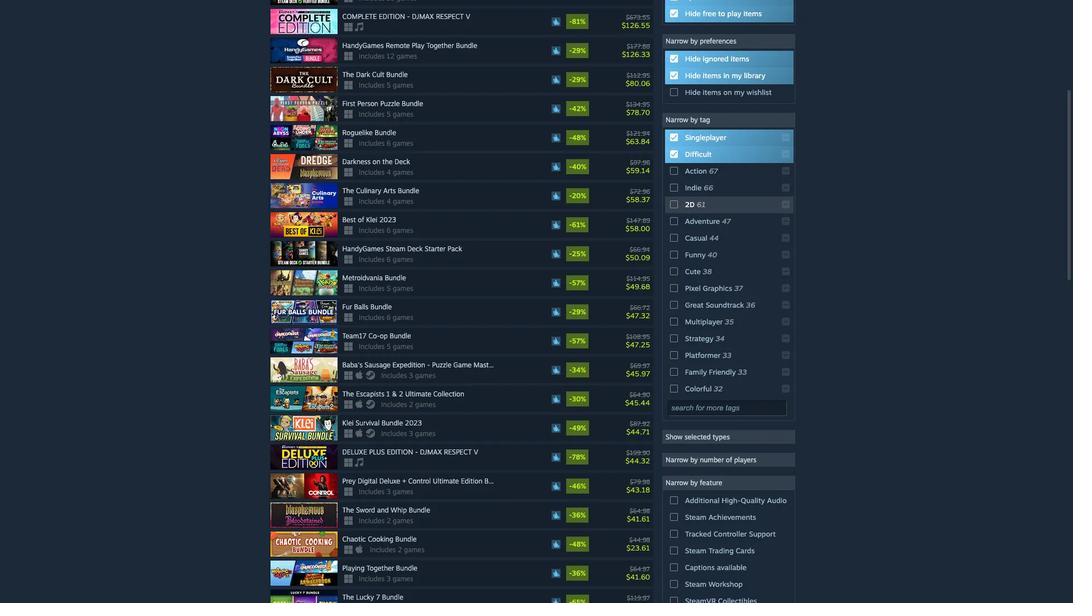 Task type: locate. For each thing, give the bounding box(es) containing it.
0 horizontal spatial together
[[367, 565, 394, 573]]

1 vertical spatial 36%
[[572, 570, 586, 578]]

tracked
[[685, 530, 711, 539]]

0 horizontal spatial v
[[466, 12, 470, 21]]

5 down first person puzzle bundle
[[387, 110, 391, 119]]

includes down 'digital' on the bottom of page
[[359, 488, 385, 496]]

free
[[703, 9, 716, 18]]

5 for $78.70
[[387, 110, 391, 119]]

0 vertical spatial -48%
[[569, 134, 586, 142]]

5 for $80.06
[[387, 81, 391, 89]]

2 the from the top
[[342, 187, 354, 195]]

klei right best
[[366, 216, 377, 224]]

1 vertical spatial v
[[474, 448, 478, 457]]

steam down tracked
[[685, 547, 706, 556]]

0 vertical spatial together
[[426, 41, 454, 50]]

1 vertical spatial ultimate
[[433, 477, 459, 486]]

0 vertical spatial -36%
[[569, 511, 586, 520]]

1 horizontal spatial 33
[[738, 368, 747, 377]]

- for $44.32
[[569, 453, 572, 462]]

1 vertical spatial -48%
[[569, 541, 586, 549]]

$64.97
[[630, 565, 650, 573]]

1 vertical spatial handygames
[[342, 245, 384, 253]]

0 vertical spatial 29%
[[572, 46, 586, 55]]

6 for $58.00
[[387, 226, 391, 235]]

on
[[723, 88, 732, 97], [373, 158, 381, 166]]

bundle right roguelike
[[375, 129, 396, 137]]

includes 6 games for $47.32
[[359, 314, 413, 322]]

narrow for narrow by tag
[[666, 116, 688, 124]]

2 -57% from the top
[[569, 337, 586, 345]]

narrow for narrow by feature
[[666, 479, 688, 487]]

0 vertical spatial on
[[723, 88, 732, 97]]

0 vertical spatial 2023
[[379, 216, 396, 224]]

handygames up metroidvania
[[342, 245, 384, 253]]

36%
[[572, 511, 586, 520], [572, 570, 586, 578]]

by for tag
[[690, 116, 698, 124]]

roguelike
[[342, 129, 373, 137]]

the left escapists at the bottom left of the page
[[342, 390, 354, 399]]

games for $50.09
[[393, 255, 413, 264]]

steam workshop
[[685, 580, 743, 589]]

the left dark
[[342, 70, 354, 79]]

0 horizontal spatial 2023
[[379, 216, 396, 224]]

4 by from the top
[[690, 479, 698, 487]]

2 57% from the top
[[572, 337, 586, 345]]

- for $45.44
[[569, 395, 572, 404]]

-48%
[[569, 134, 586, 142], [569, 541, 586, 549]]

1 includes 6 games from the top
[[359, 139, 413, 148]]

1 the from the top
[[342, 70, 354, 79]]

1 -57% from the top
[[569, 279, 586, 287]]

handygames for $50.09
[[342, 245, 384, 253]]

1 by from the top
[[690, 37, 698, 45]]

2023
[[379, 216, 396, 224], [405, 419, 422, 428]]

0 vertical spatial klei
[[366, 216, 377, 224]]

includes down the dark cult bundle in the top left of the page
[[359, 81, 385, 89]]

$78.70
[[626, 108, 650, 117]]

2 6 from the top
[[387, 226, 391, 235]]

3 the from the top
[[342, 390, 354, 399]]

puzzle
[[380, 100, 400, 108], [432, 361, 452, 370]]

2 vertical spatial 29%
[[572, 308, 586, 316]]

1
[[386, 390, 390, 399]]

0 horizontal spatial 33
[[723, 351, 732, 360]]

games up the
[[393, 139, 413, 148]]

36% for $41.61
[[572, 511, 586, 520]]

0 vertical spatial edition
[[379, 12, 405, 21]]

$69.97
[[630, 362, 650, 370]]

$49.68
[[626, 282, 650, 291]]

1 vertical spatial -36%
[[569, 570, 586, 578]]

best of klei 2023
[[342, 216, 396, 224]]

0 horizontal spatial puzzle
[[380, 100, 400, 108]]

-29%
[[569, 46, 586, 55], [569, 76, 586, 84], [569, 308, 586, 316]]

1 vertical spatial djmax
[[420, 448, 442, 457]]

metroidvania
[[342, 274, 383, 282]]

$121.94 $63.84
[[626, 129, 650, 146]]

respect up the edition
[[444, 448, 472, 457]]

includes 6 games down best of klei 2023
[[359, 226, 413, 235]]

3 5 from the top
[[387, 285, 391, 293]]

hide for hide ignored items
[[685, 54, 701, 63]]

games down playing together bundle on the left of page
[[393, 575, 413, 584]]

difficult
[[685, 150, 712, 159]]

$673.55 $126.55
[[622, 13, 650, 29]]

36
[[746, 301, 755, 310]]

1 6 from the top
[[387, 139, 391, 148]]

$47.25
[[626, 340, 650, 349]]

6 up op
[[387, 314, 391, 322]]

games for $41.61
[[393, 517, 413, 525]]

hide for hide free to play items
[[685, 9, 701, 18]]

2 includes 6 games from the top
[[359, 226, 413, 235]]

$112.95
[[627, 71, 650, 79]]

4 hide from the top
[[685, 88, 701, 97]]

includes 4 games for $58.37
[[359, 197, 413, 206]]

0 vertical spatial respect
[[436, 12, 464, 21]]

2 handygames from the top
[[342, 245, 384, 253]]

games up team17 co-op bundle
[[393, 314, 413, 322]]

2 4 from the top
[[387, 197, 391, 206]]

steam achievements
[[685, 513, 756, 522]]

includes 6 games for $50.09
[[359, 255, 413, 264]]

ignored
[[703, 54, 729, 63]]

2 -29% from the top
[[569, 76, 586, 84]]

1 horizontal spatial v
[[474, 448, 478, 457]]

1 vertical spatial -29%
[[569, 76, 586, 84]]

$79.98
[[630, 478, 650, 486]]

handygames up the includes 12 games
[[342, 41, 384, 50]]

3 by from the top
[[690, 456, 698, 465]]

1 vertical spatial on
[[373, 158, 381, 166]]

includes 5 games for $80.06
[[359, 81, 413, 89]]

1 -36% from the top
[[569, 511, 586, 520]]

steam up tracked
[[685, 513, 706, 522]]

the for $80.06
[[342, 70, 354, 79]]

wishlist
[[747, 88, 772, 97]]

includes 5 games for $47.25
[[359, 343, 413, 351]]

edition right plus
[[387, 448, 413, 457]]

$64.97 $41.60
[[626, 565, 650, 582]]

includes down darkness on the deck
[[359, 168, 385, 177]]

includes for $47.32
[[359, 314, 385, 322]]

of right best
[[358, 216, 364, 224]]

includes down metroidvania bundle on the top left of page
[[359, 285, 385, 293]]

-57%
[[569, 279, 586, 287], [569, 337, 586, 345]]

the
[[342, 70, 354, 79], [342, 187, 354, 195], [342, 390, 354, 399], [342, 506, 354, 515], [342, 594, 354, 602]]

includes down best of klei 2023
[[359, 226, 385, 235]]

1 vertical spatial puzzle
[[432, 361, 452, 370]]

-57% for $49.68
[[569, 279, 586, 287]]

deck right the
[[395, 158, 410, 166]]

3 narrow from the top
[[666, 456, 688, 465]]

the left sword
[[342, 506, 354, 515]]

includes 4 games down the
[[359, 168, 413, 177]]

$43.18
[[626, 485, 650, 494]]

- for $43.18
[[569, 482, 572, 491]]

1 vertical spatial 48%
[[572, 541, 586, 549]]

my right the in
[[732, 71, 742, 80]]

$64.98 $41.61
[[627, 507, 650, 523]]

0 vertical spatial 57%
[[572, 279, 586, 287]]

1 vertical spatial includes 4 games
[[359, 197, 413, 206]]

bundle right cooking
[[395, 536, 417, 544]]

klei survival bundle 2023
[[342, 419, 422, 428]]

4 6 from the top
[[387, 314, 391, 322]]

handygames steam deck starter pack
[[342, 245, 462, 253]]

support
[[749, 530, 776, 539]]

0 vertical spatial 36%
[[572, 511, 586, 520]]

4 includes 6 games from the top
[[359, 314, 413, 322]]

0 vertical spatial my
[[732, 71, 742, 80]]

includes down person
[[359, 110, 385, 119]]

steam for steam trading cards
[[685, 547, 706, 556]]

show selected types
[[666, 433, 730, 442]]

includes 5 games down metroidvania bundle on the top left of page
[[359, 285, 413, 293]]

$59.14
[[626, 166, 650, 175]]

the for $58.37
[[342, 187, 354, 195]]

includes for $49.68
[[359, 285, 385, 293]]

38
[[703, 267, 712, 276]]

0 vertical spatial 48%
[[572, 134, 586, 142]]

- for $49.68
[[569, 279, 572, 287]]

games for $59.14
[[393, 168, 413, 177]]

1 horizontal spatial together
[[426, 41, 454, 50]]

0 vertical spatial ultimate
[[405, 390, 431, 399]]

includes down 'klei survival bundle 2023'
[[381, 430, 407, 438]]

on left the
[[373, 158, 381, 166]]

show
[[666, 433, 683, 442]]

0 vertical spatial includes 2 games
[[381, 401, 436, 409]]

includes 3 games up deluxe plus edition - djmax respect v
[[381, 430, 436, 438]]

by left number
[[690, 456, 698, 465]]

48% for $63.84
[[572, 134, 586, 142]]

the for $45.44
[[342, 390, 354, 399]]

includes 3 games down playing together bundle on the left of page
[[359, 575, 413, 584]]

2 by from the top
[[690, 116, 698, 124]]

games for $63.84
[[393, 139, 413, 148]]

colorful 32
[[685, 385, 723, 394]]

2 48% from the top
[[572, 541, 586, 549]]

types
[[713, 433, 730, 442]]

by for number
[[690, 456, 698, 465]]

deluxe plus edition - djmax respect v
[[342, 448, 478, 457]]

by for preferences
[[690, 37, 698, 45]]

0 vertical spatial 4
[[387, 168, 391, 177]]

op
[[380, 332, 388, 340]]

4 includes 5 games from the top
[[359, 343, 413, 351]]

includes for $50.09
[[359, 255, 385, 264]]

bundle right the edition
[[484, 477, 506, 486]]

1 horizontal spatial 2023
[[405, 419, 422, 428]]

puzzle left "game"
[[432, 361, 452, 370]]

$126.33
[[622, 50, 650, 58]]

1 horizontal spatial ultimate
[[433, 477, 459, 486]]

0 horizontal spatial klei
[[342, 419, 354, 428]]

games up expedition
[[393, 343, 413, 351]]

3 29% from the top
[[572, 308, 586, 316]]

the for $41.61
[[342, 506, 354, 515]]

0 vertical spatial includes 4 games
[[359, 168, 413, 177]]

ultimate for $43.18
[[433, 477, 459, 486]]

34%
[[572, 366, 586, 375]]

2 includes 4 games from the top
[[359, 197, 413, 206]]

2023 up deluxe plus edition - djmax respect v
[[405, 419, 422, 428]]

1 36% from the top
[[572, 511, 586, 520]]

great soundtrack 36
[[685, 301, 755, 310]]

the culinary arts bundle
[[342, 187, 419, 195]]

respect up handygames remote play together bundle
[[436, 12, 464, 21]]

1 narrow from the top
[[666, 37, 688, 45]]

adventure
[[685, 217, 720, 226]]

0 vertical spatial v
[[466, 12, 470, 21]]

1 vertical spatial -57%
[[569, 337, 586, 345]]

1 4 from the top
[[387, 168, 391, 177]]

roguelike bundle
[[342, 129, 396, 137]]

0 vertical spatial -29%
[[569, 46, 586, 55]]

1 horizontal spatial puzzle
[[432, 361, 452, 370]]

ultimate left the edition
[[433, 477, 459, 486]]

1 vertical spatial my
[[734, 88, 745, 97]]

games up handygames steam deck starter pack
[[393, 226, 413, 235]]

graphics
[[703, 284, 732, 293]]

preferences
[[700, 37, 736, 45]]

6 up the
[[387, 139, 391, 148]]

1 handygames from the top
[[342, 41, 384, 50]]

includes up the dark cult bundle in the top left of the page
[[359, 52, 385, 60]]

$134.95
[[626, 100, 650, 108]]

edition
[[379, 12, 405, 21], [387, 448, 413, 457]]

2 -36% from the top
[[569, 570, 586, 578]]

4 5 from the top
[[387, 343, 391, 351]]

co-
[[369, 332, 380, 340]]

6
[[387, 139, 391, 148], [387, 226, 391, 235], [387, 255, 391, 264], [387, 314, 391, 322]]

narrow
[[666, 37, 688, 45], [666, 116, 688, 124], [666, 456, 688, 465], [666, 479, 688, 487]]

$177.88 $126.33
[[622, 42, 650, 58]]

deluxe
[[379, 477, 400, 486]]

0 vertical spatial puzzle
[[380, 100, 400, 108]]

33 right friendly
[[738, 368, 747, 377]]

bundle down handygames steam deck starter pack
[[385, 274, 406, 282]]

0 vertical spatial -57%
[[569, 279, 586, 287]]

includes for $43.18
[[359, 488, 385, 496]]

5 down op
[[387, 343, 391, 351]]

1 5 from the top
[[387, 81, 391, 89]]

$45.97
[[626, 369, 650, 378]]

includes 5 games down first person puzzle bundle
[[359, 110, 413, 119]]

1 hide from the top
[[685, 9, 701, 18]]

3 -29% from the top
[[569, 308, 586, 316]]

1 vertical spatial of
[[726, 456, 732, 465]]

games down handygames remote play together bundle
[[396, 52, 417, 60]]

1 48% from the top
[[572, 134, 586, 142]]

-29% for $47.32
[[569, 308, 586, 316]]

2 29% from the top
[[572, 76, 586, 84]]

djmax up the play
[[412, 12, 434, 21]]

games down whip
[[393, 517, 413, 525]]

action
[[685, 167, 707, 176]]

includes down playing together bundle on the left of page
[[359, 575, 385, 584]]

games for $126.33
[[396, 52, 417, 60]]

hide free to play items
[[685, 9, 762, 18]]

57%
[[572, 279, 586, 287], [572, 337, 586, 345]]

games up first person puzzle bundle
[[393, 81, 413, 89]]

1 vertical spatial 4
[[387, 197, 391, 206]]

bundle right survival
[[382, 419, 403, 428]]

0 vertical spatial handygames
[[342, 41, 384, 50]]

5 down the dark cult bundle in the top left of the page
[[387, 81, 391, 89]]

hide left free
[[685, 9, 701, 18]]

the left the culinary
[[342, 187, 354, 195]]

indie
[[685, 183, 702, 192]]

5 for $49.68
[[387, 285, 391, 293]]

narrow right $177.88
[[666, 37, 688, 45]]

hide
[[685, 9, 701, 18], [685, 54, 701, 63], [685, 71, 701, 80], [685, 88, 701, 97]]

35
[[725, 318, 734, 326]]

bundle right person
[[402, 100, 423, 108]]

narrow down the show
[[666, 456, 688, 465]]

the lucky 7 bundle
[[342, 594, 403, 602]]

1 vertical spatial 2023
[[405, 419, 422, 428]]

deck left starter on the top left of the page
[[407, 245, 423, 253]]

1 29% from the top
[[572, 46, 586, 55]]

2 36% from the top
[[572, 570, 586, 578]]

61%
[[572, 221, 586, 229]]

together right the playing
[[367, 565, 394, 573]]

deck
[[395, 158, 410, 166], [407, 245, 423, 253]]

my left wishlist
[[734, 88, 745, 97]]

team17
[[342, 332, 367, 340]]

1 -29% from the top
[[569, 46, 586, 55]]

2 5 from the top
[[387, 110, 391, 119]]

1 includes 5 games from the top
[[359, 81, 413, 89]]

20%
[[572, 192, 586, 200]]

games for $78.70
[[393, 110, 413, 119]]

includes up metroidvania bundle on the top left of page
[[359, 255, 385, 264]]

-46%
[[569, 482, 586, 491]]

0 horizontal spatial ultimate
[[405, 390, 431, 399]]

4 narrow from the top
[[666, 479, 688, 487]]

ultimate right the &
[[405, 390, 431, 399]]

steam down captions
[[685, 580, 706, 589]]

by left preferences
[[690, 37, 698, 45]]

bundle right balls
[[370, 303, 392, 311]]

2 narrow from the top
[[666, 116, 688, 124]]

2 -48% from the top
[[569, 541, 586, 549]]

includes 2 games down the escapists 1 & 2 ultimate collection
[[381, 401, 436, 409]]

- for $23.61
[[569, 541, 572, 549]]

4 the from the top
[[342, 506, 354, 515]]

puzzle right person
[[380, 100, 400, 108]]

57% up 34% in the right bottom of the page
[[572, 337, 586, 345]]

together right the play
[[426, 41, 454, 50]]

3 6 from the top
[[387, 255, 391, 264]]

3 includes 6 games from the top
[[359, 255, 413, 264]]

-49%
[[569, 424, 586, 433]]

complete edition - djmax respect v
[[342, 12, 470, 21]]

$147.89
[[627, 217, 650, 224]]

1 vertical spatial 57%
[[572, 337, 586, 345]]

- for $78.70
[[569, 105, 572, 113]]

cooking
[[368, 536, 393, 544]]

2 hide from the top
[[685, 54, 701, 63]]

3 hide from the top
[[685, 71, 701, 80]]

handygames for $126.33
[[342, 41, 384, 50]]

includes down fur balls bundle
[[359, 314, 385, 322]]

includes down the culinary
[[359, 197, 385, 206]]

0 horizontal spatial of
[[358, 216, 364, 224]]

games down baba's sausage expedition - puzzle game masterpieces
[[415, 372, 436, 380]]

None text field
[[668, 401, 786, 416]]

3 includes 5 games from the top
[[359, 285, 413, 293]]

1 includes 4 games from the top
[[359, 168, 413, 177]]

edition up remote
[[379, 12, 405, 21]]

2 includes 5 games from the top
[[359, 110, 413, 119]]

1 -48% from the top
[[569, 134, 586, 142]]

33 up friendly
[[723, 351, 732, 360]]

complete
[[342, 12, 377, 21]]

- for $41.60
[[569, 570, 572, 578]]

1 vertical spatial 29%
[[572, 76, 586, 84]]

57% for $49.68
[[572, 279, 586, 287]]

$66.94 $50.09
[[626, 246, 650, 262]]

baba's
[[342, 361, 363, 370]]

games down first person puzzle bundle
[[393, 110, 413, 119]]

klei left survival
[[342, 419, 354, 428]]

- for $59.14
[[569, 163, 572, 171]]

57% down 25%
[[572, 279, 586, 287]]

by left tag
[[690, 116, 698, 124]]

2 vertical spatial -29%
[[569, 308, 586, 316]]

djmax up the prey digital deluxe + control ultimate edition bundle
[[420, 448, 442, 457]]

narrow left tag
[[666, 116, 688, 124]]

6 down best of klei 2023
[[387, 226, 391, 235]]

-34%
[[569, 366, 586, 375]]

includes 6 games up op
[[359, 314, 413, 322]]

1 57% from the top
[[572, 279, 586, 287]]

sword
[[356, 506, 375, 515]]

cult
[[372, 70, 384, 79]]

includes 12 games
[[359, 52, 417, 60]]



Task type: vqa. For each thing, say whether or not it's contained in the screenshot.
world,
no



Task type: describe. For each thing, give the bounding box(es) containing it.
my for in
[[732, 71, 742, 80]]

4 for $59.14
[[387, 168, 391, 177]]

1 vertical spatial includes 2 games
[[359, 517, 413, 525]]

control
[[408, 477, 431, 486]]

includes 5 games for $78.70
[[359, 110, 413, 119]]

games for $80.06
[[393, 81, 413, 89]]

includes 3 games down expedition
[[381, 372, 436, 380]]

-30%
[[569, 395, 586, 404]]

by for feature
[[690, 479, 698, 487]]

36% for $41.60
[[572, 570, 586, 578]]

includes 6 games for $63.84
[[359, 139, 413, 148]]

first
[[342, 100, 355, 108]]

81%
[[572, 17, 586, 26]]

5 the from the top
[[342, 594, 354, 602]]

48% for $23.61
[[572, 541, 586, 549]]

34
[[716, 334, 725, 343]]

2d 61
[[685, 200, 705, 209]]

42%
[[572, 105, 586, 113]]

colorful
[[685, 385, 712, 394]]

narrow for narrow by preferences
[[666, 37, 688, 45]]

includes 5 games for $49.68
[[359, 285, 413, 293]]

captions
[[685, 563, 715, 572]]

hide items on my wishlist
[[685, 88, 772, 97]]

47
[[722, 217, 731, 226]]

steam up metroidvania bundle on the top left of page
[[386, 245, 405, 253]]

bundle right cult
[[386, 70, 408, 79]]

- for $41.61
[[569, 511, 572, 520]]

-29% for $126.33
[[569, 46, 586, 55]]

bundle down the chaotic cooking bundle
[[396, 565, 417, 573]]

includes 3 games down deluxe
[[359, 488, 413, 496]]

tag
[[700, 116, 710, 124]]

games up deluxe plus edition - djmax respect v
[[415, 430, 436, 438]]

6 for $63.84
[[387, 139, 391, 148]]

and
[[377, 506, 389, 515]]

great
[[685, 301, 704, 310]]

-36% for $41.60
[[569, 570, 586, 578]]

includes for $126.33
[[359, 52, 385, 60]]

- for $126.33
[[569, 46, 572, 55]]

bundle right 7
[[382, 594, 403, 602]]

- for $63.84
[[569, 134, 572, 142]]

2023 for $58.00
[[379, 216, 396, 224]]

prey
[[342, 477, 356, 486]]

narrow for narrow by number of players
[[666, 456, 688, 465]]

2 down the sword and whip bundle
[[387, 517, 391, 525]]

pixel graphics 37
[[685, 284, 743, 293]]

$126.55
[[622, 20, 650, 29]]

number
[[700, 456, 724, 465]]

achievements
[[709, 513, 756, 522]]

games for $49.68
[[393, 285, 413, 293]]

- for $44.71
[[569, 424, 572, 433]]

3 down deluxe
[[387, 488, 391, 496]]

- for $47.32
[[569, 308, 572, 316]]

$147.89 $58.00
[[626, 217, 650, 233]]

ultimate for $45.44
[[405, 390, 431, 399]]

includes for $80.06
[[359, 81, 385, 89]]

handygames remote play together bundle
[[342, 41, 477, 50]]

collection
[[433, 390, 464, 399]]

-20%
[[569, 192, 586, 200]]

29% for $47.32
[[572, 308, 586, 316]]

0 vertical spatial 33
[[723, 351, 732, 360]]

platformer 33
[[685, 351, 732, 360]]

$72.96
[[630, 188, 650, 195]]

first person puzzle bundle
[[342, 100, 423, 108]]

games for $47.32
[[393, 314, 413, 322]]

darkness
[[342, 158, 371, 166]]

- for $58.37
[[569, 192, 572, 200]]

1 horizontal spatial of
[[726, 456, 732, 465]]

hide for hide items on my wishlist
[[685, 88, 701, 97]]

games for $58.00
[[393, 226, 413, 235]]

trading
[[709, 547, 734, 556]]

1 vertical spatial edition
[[387, 448, 413, 457]]

66
[[704, 183, 713, 192]]

$134.95 $78.70
[[626, 100, 650, 117]]

61
[[697, 200, 705, 209]]

$114.95
[[627, 275, 650, 283]]

$108.95
[[626, 333, 650, 341]]

$23.61
[[627, 544, 650, 553]]

bundle right op
[[390, 332, 411, 340]]

masterpieces
[[474, 361, 515, 370]]

bundle right arts
[[398, 187, 419, 195]]

fur balls bundle
[[342, 303, 392, 311]]

audio
[[767, 496, 787, 505]]

$58.00
[[626, 224, 650, 233]]

2 down the chaotic cooking bundle
[[398, 546, 402, 555]]

includes 6 games for $58.00
[[359, 226, 413, 235]]

in
[[723, 71, 730, 80]]

0 horizontal spatial on
[[373, 158, 381, 166]]

7
[[376, 594, 380, 602]]

includes for $63.84
[[359, 139, 385, 148]]

includes 4 games for $59.14
[[359, 168, 413, 177]]

includes for $47.25
[[359, 343, 385, 351]]

3 up deluxe plus edition - djmax respect v
[[409, 430, 413, 438]]

includes down expedition
[[381, 372, 407, 380]]

- for $126.55
[[569, 17, 572, 26]]

4 for $58.37
[[387, 197, 391, 206]]

library
[[744, 71, 766, 80]]

platformer
[[685, 351, 721, 360]]

0 vertical spatial djmax
[[412, 12, 434, 21]]

0 vertical spatial of
[[358, 216, 364, 224]]

$44.71
[[626, 427, 650, 436]]

my for on
[[734, 88, 745, 97]]

$64.90 $45.44
[[625, 391, 650, 407]]

5 for $47.25
[[387, 343, 391, 351]]

games down the escapists 1 & 2 ultimate collection
[[415, 401, 436, 409]]

games down the chaotic cooking bundle
[[404, 546, 425, 555]]

2 down the escapists 1 & 2 ultimate collection
[[409, 401, 413, 409]]

games for $47.25
[[393, 343, 413, 351]]

bundle right whip
[[409, 506, 430, 515]]

2 right the &
[[399, 390, 403, 399]]

narrow by number of players
[[666, 456, 757, 465]]

0 vertical spatial deck
[[395, 158, 410, 166]]

&
[[392, 390, 397, 399]]

3 down expedition
[[409, 372, 413, 380]]

starter
[[425, 245, 446, 253]]

items left the in
[[703, 71, 721, 80]]

culinary
[[356, 187, 381, 195]]

-48% for $63.84
[[569, 134, 586, 142]]

friendly
[[709, 368, 736, 377]]

- for $58.00
[[569, 221, 572, 229]]

6 for $50.09
[[387, 255, 391, 264]]

play
[[727, 9, 741, 18]]

$50.09
[[626, 253, 650, 262]]

1 vertical spatial respect
[[444, 448, 472, 457]]

fur
[[342, 303, 352, 311]]

the
[[383, 158, 393, 166]]

hide for hide items in my library
[[685, 71, 701, 80]]

controller
[[714, 530, 747, 539]]

cute 38
[[685, 267, 712, 276]]

soundtrack
[[706, 301, 744, 310]]

6 for $47.32
[[387, 314, 391, 322]]

$87.92 $44.71
[[626, 420, 650, 436]]

- for $45.97
[[569, 366, 572, 375]]

1 vertical spatial 33
[[738, 368, 747, 377]]

$64.90
[[630, 391, 650, 399]]

includes for $78.70
[[359, 110, 385, 119]]

44
[[710, 234, 719, 243]]

29% for $80.06
[[572, 76, 586, 84]]

game
[[453, 361, 472, 370]]

includes for $58.37
[[359, 197, 385, 206]]

includes down cooking
[[370, 546, 396, 555]]

40%
[[572, 163, 586, 171]]

29% for $126.33
[[572, 46, 586, 55]]

casual 44
[[685, 234, 719, 243]]

$108.95 $47.25
[[626, 333, 650, 349]]

$199.90 $44.32
[[626, 449, 650, 465]]

multiplayer 35
[[685, 318, 734, 326]]

1 horizontal spatial klei
[[366, 216, 377, 224]]

pixel
[[685, 284, 701, 293]]

1 vertical spatial klei
[[342, 419, 354, 428]]

best
[[342, 216, 356, 224]]

1 vertical spatial deck
[[407, 245, 423, 253]]

includes down the &
[[381, 401, 407, 409]]

- for $50.09
[[569, 250, 572, 258]]

games for $43.18
[[393, 488, 413, 496]]

games for $58.37
[[393, 197, 413, 206]]

arts
[[383, 187, 396, 195]]

strategy
[[685, 334, 714, 343]]

steam for steam workshop
[[685, 580, 706, 589]]

2 vertical spatial includes 2 games
[[370, 546, 425, 555]]

the dark cult bundle
[[342, 70, 408, 79]]

adventure 47
[[685, 217, 731, 226]]

1 vertical spatial together
[[367, 565, 394, 573]]

$97.96 $59.14
[[626, 159, 650, 175]]

includes for $58.00
[[359, 226, 385, 235]]

includes for $41.60
[[359, 575, 385, 584]]

-29% for $80.06
[[569, 76, 586, 84]]

items up hide items in my library at the top
[[731, 54, 749, 63]]

3 down playing together bundle on the left of page
[[387, 575, 391, 584]]

1 horizontal spatial on
[[723, 88, 732, 97]]

2023 for $44.71
[[405, 419, 422, 428]]

includes for $41.61
[[359, 517, 385, 525]]

-36% for $41.61
[[569, 511, 586, 520]]

-57% for $47.25
[[569, 337, 586, 345]]

playing together bundle
[[342, 565, 417, 573]]

$673.55
[[626, 13, 650, 21]]

games for $41.60
[[393, 575, 413, 584]]

items right the play
[[743, 9, 762, 18]]

captions available
[[685, 563, 747, 572]]

includes for $59.14
[[359, 168, 385, 177]]

bundle right the play
[[456, 41, 477, 50]]

- for $47.25
[[569, 337, 572, 345]]

steam for steam achievements
[[685, 513, 706, 522]]

- for $80.06
[[569, 76, 572, 84]]

additional high-quality audio
[[685, 496, 787, 505]]

items down hide items in my library at the top
[[703, 88, 721, 97]]

narrow by tag
[[666, 116, 710, 124]]

-42%
[[569, 105, 586, 113]]



